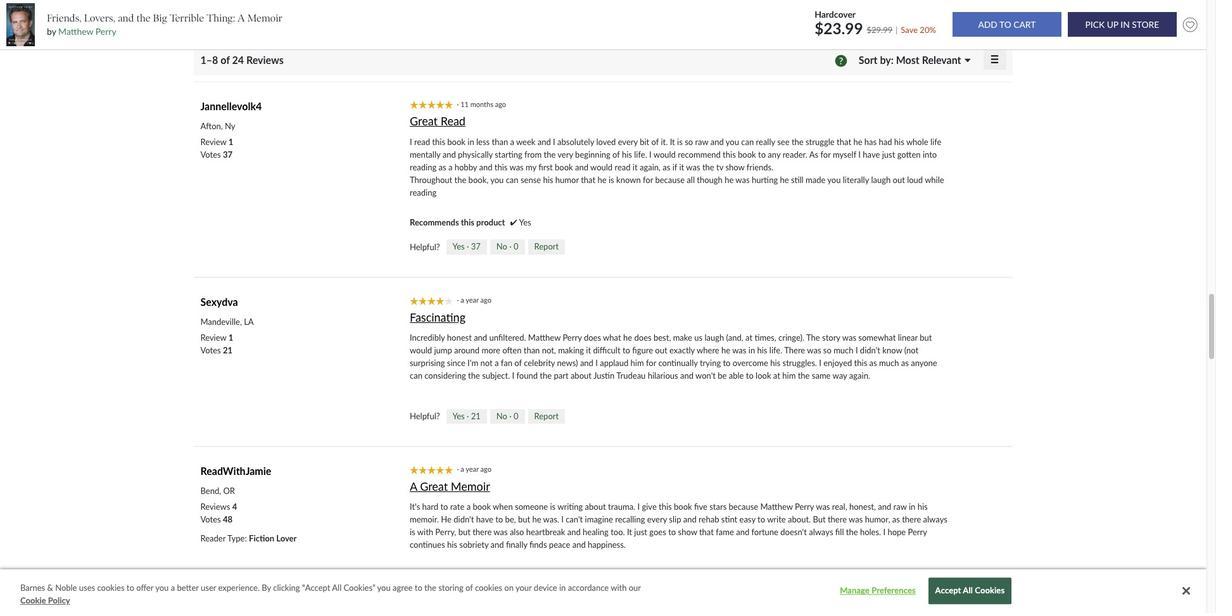 Task type: locate. For each thing, give the bounding box(es) containing it.
1 0 from the top
[[514, 242, 518, 252]]

2 recommends from the top
[[410, 570, 459, 580]]

didn't down rate
[[454, 515, 474, 525]]

a inside barnes & noble uses cookies to offer you a better user experience. by clicking "accept all cookies" you agree to the storing of cookies on your device in accordance with our cookie policy
[[171, 583, 175, 593]]

· a year ago for fascinating
[[457, 296, 495, 304]]

privacy alert dialog
[[0, 569, 1207, 613]]

in right "honest,"
[[909, 502, 915, 512]]

1 vertical spatial out
[[655, 345, 667, 355]]

would down beginning
[[590, 162, 613, 172]]

1 vertical spatial memoir
[[451, 479, 490, 493]]

1 vertical spatial can
[[506, 175, 518, 185]]

1–8 of 24 reviews
[[200, 54, 289, 66]]

because up easy at the right bottom of the page
[[729, 502, 758, 512]]

unfiltered.
[[489, 333, 526, 343]]

my
[[526, 162, 536, 172]]

1 horizontal spatial just
[[882, 149, 895, 160]]

would inside incredibly honest and unfiltered. matthew perry does what he does best, make us laugh (and, at times, cringe). the story was somewhat linear but would jump around more often than not, making it difficult to figure out exactly where he was in his life. there was so much i didn't know (not surprising since i'm not a fan of celebrity news) and i applaud him for continually trying to overcome his struggles. i enjoyed this as much as anyone can considering the subject. i found the part about justin trudeau hilarious and won't be able to look at him the same way again.
[[410, 345, 432, 355]]

about inside incredibly honest and unfiltered. matthew perry does what he does best, make us laugh (and, at times, cringe). the story was somewhat linear but would jump around more often than not, making it difficult to figure out exactly where he was in his life. there was so much i didn't know (not surprising since i'm not a fan of celebrity news) and i applaud him for continually trying to overcome his struggles. i enjoyed this as much as anyone can considering the subject. i found the part about justin trudeau hilarious and won't be able to look at him the same way again.
[[571, 371, 592, 381]]

1 inside mandeville, la review 1 votes 21
[[229, 333, 233, 343]]

0 horizontal spatial just
[[634, 527, 647, 537]]

2 vertical spatial that
[[699, 527, 714, 537]]

2 · a year ago from the top
[[457, 465, 495, 473]]

review down afton,
[[200, 137, 226, 147]]

1 vertical spatial 0
[[514, 411, 518, 421]]

1 recommends this product ✔ yes from the top
[[410, 217, 531, 227]]

in
[[468, 137, 474, 147], [749, 345, 755, 355], [909, 502, 915, 512], [559, 583, 566, 593]]

times,
[[755, 333, 776, 343]]

1 ✔ from the top
[[510, 217, 517, 227]]

report button
[[528, 240, 565, 255], [528, 409, 565, 424]]

1 vertical spatial always
[[809, 527, 833, 537]]

1 vertical spatial just
[[634, 527, 647, 537]]

0 vertical spatial didn't
[[860, 345, 880, 355]]

as down (not
[[901, 358, 909, 368]]

2 votes from the top
[[200, 345, 221, 355]]

always down but
[[809, 527, 833, 537]]

about inside it's hard to rate a book when someone is writing about trauma. i give this book five stars because matthew perry was real, honest, and raw in his memoir. he didn't have to be, but he was. i can't imagine recalling every slip and rehab stint easy to write about. but there was humor, as there always is with perry, but there was also heartbreak and healing too. it just goes to show that fame and fortune doesn't always fill the holes. i hope perry continues his sobriety and finally finds peace and happiness.
[[585, 502, 606, 512]]

1 no · 0 from the top
[[496, 242, 518, 252]]

votes inside "afton, ny review 1 votes 37"
[[200, 149, 221, 160]]

0 vertical spatial ✔
[[510, 217, 517, 227]]

device
[[534, 583, 557, 593]]

heartbreak
[[526, 527, 565, 537]]

recommends this product ✔ yes
[[410, 217, 531, 227], [410, 570, 531, 580]]

1 report from the top
[[534, 242, 559, 252]]

happiness.
[[588, 540, 626, 550]]

0 vertical spatial votes
[[200, 149, 221, 160]]

votes down mandeville,
[[200, 345, 221, 355]]

1 vertical spatial have
[[476, 515, 493, 525]]

the up the first
[[544, 149, 556, 160]]

than up celebrity
[[524, 345, 540, 355]]

cookie
[[20, 595, 46, 605]]

raw up hope
[[893, 502, 907, 512]]

2 content helpfulness group from the top
[[410, 409, 565, 424]]

sexydva
[[200, 296, 238, 308]]

0 vertical spatial laugh
[[871, 175, 891, 185]]

0 vertical spatial a
[[238, 12, 245, 24]]

year
[[466, 296, 479, 304], [466, 465, 479, 473]]

2 report button from the top
[[528, 409, 565, 424]]

absolutely
[[557, 137, 594, 147]]

1 horizontal spatial laugh
[[871, 175, 891, 185]]

life. down bit
[[634, 149, 647, 160]]

0 horizontal spatial a
[[238, 12, 245, 24]]

that right humor
[[581, 175, 596, 185]]

product for great read
[[476, 217, 505, 227]]

stint
[[721, 515, 737, 525]]

it
[[633, 162, 638, 172], [679, 162, 684, 172], [586, 345, 591, 355]]

starting
[[495, 149, 522, 160]]

2 horizontal spatial matthew
[[760, 502, 793, 512]]

loud
[[907, 175, 923, 185]]

1 year from the top
[[466, 296, 479, 304]]

storing
[[438, 583, 463, 593]]

is up was.
[[550, 502, 556, 512]]

2 review from the top
[[200, 333, 226, 343]]

sexydva button
[[200, 296, 238, 308]]

into
[[923, 149, 937, 160]]

but
[[813, 515, 826, 525]]

that down rehab
[[699, 527, 714, 537]]

0 vertical spatial 21
[[223, 345, 233, 355]]

of inside incredibly honest and unfiltered. matthew perry does what he does best, make us laugh (and, at times, cringe). the story was somewhat linear but would jump around more often than not, making it difficult to figure out exactly where he was in his life. there was so much i didn't know (not surprising since i'm not a fan of celebrity news) and i applaud him for continually trying to overcome his struggles. i enjoyed this as much as anyone can considering the subject. i found the part about justin trudeau hilarious and won't be able to look at him the same way again.
[[514, 358, 522, 368]]

3 list from the top
[[200, 501, 237, 526]]

recommends this product ✔ yes for great read
[[410, 217, 531, 227]]

1 horizontal spatial than
[[524, 345, 540, 355]]

i up again.
[[856, 345, 858, 355]]

laugh inside incredibly honest and unfiltered. matthew perry does what he does best, make us laugh (and, at times, cringe). the story was somewhat linear but would jump around more often than not, making it difficult to figure out exactly where he was in his life. there was so much i didn't know (not surprising since i'm not a fan of celebrity news) and i applaud him for continually trying to overcome his struggles. i enjoyed this as much as anyone can considering the subject. i found the part about justin trudeau hilarious and won't be able to look at him the same way again.
[[705, 333, 724, 343]]

1 vertical spatial · a year ago
[[457, 465, 495, 473]]

0 vertical spatial memoir
[[247, 12, 282, 24]]

i up "justin"
[[596, 358, 598, 368]]

would
[[654, 149, 676, 160], [590, 162, 613, 172], [410, 345, 432, 355]]

writing
[[558, 502, 583, 512]]

a inside incredibly honest and unfiltered. matthew perry does what he does best, make us laugh (and, at times, cringe). the story was somewhat linear but would jump around more often than not, making it difficult to figure out exactly where he was in his life. there was so much i didn't know (not surprising since i'm not a fan of celebrity news) and i applaud him for continually trying to overcome his struggles. i enjoyed this as much as anyone can considering the subject. i found the part about justin trudeau hilarious and won't be able to look at him the same way again.
[[495, 358, 499, 368]]

no · 0 right yes · 37
[[496, 242, 518, 252]]

healing
[[583, 527, 609, 537]]

terrible
[[170, 12, 204, 24]]

months
[[470, 100, 493, 108]]

because down the if
[[655, 175, 685, 185]]

a right thing:
[[238, 12, 245, 24]]

this right give
[[659, 502, 672, 512]]

a up a great memoir
[[461, 465, 464, 473]]

raw up recommend
[[695, 137, 708, 147]]

list down mandeville,
[[200, 331, 233, 357]]

great read
[[410, 114, 465, 128]]

no · 0 for great read
[[496, 242, 518, 252]]

there up hope
[[902, 515, 921, 525]]

1 vertical spatial list
[[200, 331, 233, 357]]

read for great read
[[441, 114, 465, 128]]

cookies left on
[[475, 583, 502, 593]]

1 horizontal spatial can
[[506, 175, 518, 185]]

product up yes · 37
[[476, 217, 505, 227]]

report for great read
[[534, 242, 559, 252]]

helpful? for great read
[[410, 242, 440, 252]]

1 helpful? from the top
[[410, 242, 440, 252]]

2 year from the top
[[466, 465, 479, 473]]

year for fascinating
[[466, 296, 479, 304]]

recommends up yes · 37
[[410, 217, 459, 227]]

helpful? for fascinating
[[410, 411, 440, 421]]

thing:
[[207, 12, 235, 24]]

year up a great memoir
[[466, 465, 479, 473]]

1 vertical spatial recommends this product ✔ yes
[[410, 570, 531, 580]]

have down when
[[476, 515, 493, 525]]

$23.99 $29.99
[[815, 19, 893, 37]]

because
[[655, 175, 685, 185], [729, 502, 758, 512]]

2 product from the top
[[476, 570, 505, 580]]

0 horizontal spatial than
[[492, 137, 508, 147]]

great
[[410, 114, 438, 128], [420, 479, 448, 493]]

his up known
[[622, 149, 632, 160]]

perry inside friends, lovers, and the big terrible thing: a memoir by matthew perry
[[96, 26, 116, 37]]

afton,
[[200, 121, 223, 131]]

read for i read this book in less than a week and i absolutely loved every bit of it. it is so raw and you can really see the struggle that he has had his whole life mentally and physically starting from the very beginning of his life. i would recommend this book to any reader. as for myself i have just gotten into reading as a hobby and this was my first book and would read it again, as if it was the tv show friends. throughout the book, you can sense his humor that he is known for because all though he was hurting he still made you literally laugh out loud while reading
[[414, 137, 430, 147]]

1 horizontal spatial that
[[699, 527, 714, 537]]

2 cookies from the left
[[475, 583, 502, 593]]

1 vertical spatial every
[[647, 515, 667, 525]]

in inside it's hard to rate a book when someone is writing about trauma. i give this book five stars because matthew perry was real, honest, and raw in his memoir. he didn't have to be, but he was. i can't imagine recalling every slip and rehab stint easy to write about. but there was humor, as there always is with perry, but there was also heartbreak and healing too. it just goes to show that fame and fortune doesn't always fill the holes. i hope perry continues his sobriety and finally finds peace and happiness.
[[909, 502, 915, 512]]

votes for fascinating
[[200, 345, 221, 355]]

1 vertical spatial it
[[627, 527, 632, 537]]

0 vertical spatial raw
[[695, 137, 708, 147]]

offer
[[136, 583, 153, 593]]

0 vertical spatial report button
[[528, 240, 565, 255]]

always right humor,
[[923, 515, 947, 525]]

can down surprising
[[410, 371, 422, 381]]

made
[[806, 175, 826, 185]]

0 horizontal spatial 21
[[223, 345, 233, 355]]

0 vertical spatial reviews
[[246, 54, 284, 66]]

it up known
[[633, 162, 638, 172]]

was down the
[[807, 345, 821, 355]]

of right 'storing'
[[466, 583, 473, 593]]

year for a great memoir
[[466, 465, 479, 473]]

physically
[[458, 149, 493, 160]]

often
[[502, 345, 522, 355]]

is
[[677, 137, 683, 147], [609, 175, 614, 185], [550, 502, 556, 512], [410, 527, 415, 537]]

1 recommends from the top
[[410, 217, 459, 227]]

because inside it's hard to rate a book when someone is writing about trauma. i give this book five stars because matthew perry was real, honest, and raw in his memoir. he didn't have to be, but he was. i can't imagine recalling every slip and rehab stint easy to write about. but there was humor, as there always is with perry, but there was also heartbreak and healing too. it just goes to show that fame and fortune doesn't always fill the holes. i hope perry continues his sobriety and finally finds peace and happiness.
[[729, 502, 758, 512]]

2 0 from the top
[[514, 411, 518, 421]]

much
[[834, 345, 854, 355], [879, 358, 899, 368]]

0 horizontal spatial that
[[581, 175, 596, 185]]

0 vertical spatial much
[[834, 345, 854, 355]]

1 does from the left
[[584, 333, 601, 343]]

out inside i read this book in less than a week and i absolutely loved every bit of it. it is so raw and you can really see the struggle that he has had his whole life mentally and physically starting from the very beginning of his life. i would recommend this book to any reader. as for myself i have just gotten into reading as a hobby and this was my first book and would read it again, as if it was the tv show friends. throughout the book, you can sense his humor that he is known for because all though he was hurting he still made you literally laugh out loud while reading
[[893, 175, 905, 185]]

ago right months
[[495, 100, 506, 108]]

37 inside "afton, ny review 1 votes 37"
[[223, 149, 233, 160]]

justin
[[593, 371, 615, 381]]

0 horizontal spatial didn't
[[454, 515, 474, 525]]

fascinating
[[410, 310, 466, 324]]

1 vertical spatial review
[[200, 333, 226, 343]]

perry
[[96, 26, 116, 37], [563, 333, 582, 343], [795, 502, 814, 512], [908, 527, 927, 537]]

just down recalling
[[634, 527, 647, 537]]

in inside barnes & noble uses cookies to offer you a better user experience. by clicking "accept all cookies" you agree to the storing of cookies on your device in accordance with our cookie policy
[[559, 583, 566, 593]]

1 vertical spatial that
[[581, 175, 596, 185]]

votes down afton,
[[200, 149, 221, 160]]

0 vertical spatial but
[[920, 333, 932, 343]]

life. inside incredibly honest and unfiltered. matthew perry does what he does best, make us laugh (and, at times, cringe). the story was somewhat linear but would jump around more often than not, making it difficult to figure out exactly where he was in his life. there was so much i didn't know (not surprising since i'm not a fan of celebrity news) and i applaud him for continually trying to overcome his struggles. i enjoyed this as much as anyone can considering the subject. i found the part about justin trudeau hilarious and won't be able to look at him the same way again.
[[769, 345, 782, 355]]

0 right yes · 37
[[514, 242, 518, 252]]

0 horizontal spatial laugh
[[705, 333, 724, 343]]

list down bend,
[[200, 501, 237, 526]]

imagine
[[585, 515, 613, 525]]

2 horizontal spatial would
[[654, 149, 676, 160]]

0 horizontal spatial every
[[618, 137, 638, 147]]

0 vertical spatial review
[[200, 137, 226, 147]]

about
[[571, 371, 592, 381], [585, 502, 606, 512]]

about up imagine
[[585, 502, 606, 512]]

0 vertical spatial at
[[746, 333, 753, 343]]

0 horizontal spatial 37
[[223, 149, 233, 160]]

product
[[476, 217, 505, 227], [476, 570, 505, 580]]

overcome
[[733, 358, 768, 368]]

known
[[616, 175, 641, 185]]

None submit
[[952, 12, 1062, 37], [1068, 12, 1177, 37], [952, 12, 1062, 37], [1068, 12, 1177, 37]]

the left big
[[136, 12, 150, 24]]

have inside i read this book in less than a week and i absolutely loved every bit of it. it is so raw and you can really see the struggle that he has had his whole life mentally and physically starting from the very beginning of his life. i would recommend this book to any reader. as for myself i have just gotten into reading as a hobby and this was my first book and would read it again, as if it was the tv show friends. throughout the book, you can sense his humor that he is known for because all though he was hurting he still made you literally laugh out loud while reading
[[863, 149, 880, 160]]

0 vertical spatial him
[[631, 358, 644, 368]]

great up mentally
[[410, 114, 438, 128]]

· 11 months ago
[[457, 100, 510, 108]]

reviews down bend,
[[200, 502, 230, 512]]

with inside barnes & noble uses cookies to offer you a better user experience. by clicking "accept all cookies" you agree to the storing of cookies on your device in accordance with our cookie policy
[[611, 583, 627, 593]]

☆
[[210, 5, 216, 11]]

0 vertical spatial reading
[[410, 162, 437, 172]]

much up enjoyed
[[834, 345, 854, 355]]

you
[[726, 137, 739, 147], [490, 175, 504, 185], [827, 175, 841, 185], [155, 583, 169, 593], [377, 583, 391, 593]]

by
[[262, 583, 271, 593]]

0 vertical spatial can
[[741, 137, 754, 147]]

laugh
[[871, 175, 891, 185], [705, 333, 724, 343]]

barnes
[[20, 583, 45, 593]]

1 for great read
[[229, 137, 233, 147]]

1 list from the top
[[200, 135, 233, 161]]

0 vertical spatial · a year ago
[[457, 296, 495, 304]]

1 horizontal spatial raw
[[893, 502, 907, 512]]

0 vertical spatial year
[[466, 296, 479, 304]]

matthew up write
[[760, 502, 793, 512]]

1 votes from the top
[[200, 149, 221, 160]]

1 content helpfulness group from the top
[[410, 240, 565, 255]]

was.
[[543, 515, 559, 525]]

1 · a year ago from the top
[[457, 296, 495, 304]]

if
[[672, 162, 677, 172]]

0 vertical spatial just
[[882, 149, 895, 160]]

votes
[[200, 149, 221, 160], [200, 345, 221, 355], [200, 515, 221, 525]]

would down incredibly
[[410, 345, 432, 355]]

21 inside "content helpfulness" "group"
[[471, 411, 481, 421]]

there up sobriety
[[473, 527, 492, 537]]

2 horizontal spatial can
[[741, 137, 754, 147]]

reviews right 24
[[246, 54, 284, 66]]

1 vertical spatial helpful?
[[410, 411, 440, 421]]

2 vertical spatial read
[[615, 162, 631, 172]]

bit
[[640, 137, 649, 147]]

afton, ny review 1 votes 37
[[200, 121, 235, 160]]

hobby
[[455, 162, 477, 172]]

1 vertical spatial raw
[[893, 502, 907, 512]]

0 horizontal spatial would
[[410, 345, 432, 355]]

review inside "afton, ny review 1 votes 37"
[[200, 137, 226, 147]]

and right lovers,
[[118, 12, 134, 24]]

in inside incredibly honest and unfiltered. matthew perry does what he does best, make us laugh (and, at times, cringe). the story was somewhat linear but would jump around more often than not, making it difficult to figure out exactly where he was in his life. there was so much i didn't know (not surprising since i'm not a fan of celebrity news) and i applaud him for continually trying to overcome his struggles. i enjoyed this as much as anyone can considering the subject. i found the part about justin trudeau hilarious and won't be able to look at him the same way again.
[[749, 345, 755, 355]]

he left the has
[[853, 137, 862, 147]]

helpful? left the yes · 21 in the bottom of the page
[[410, 411, 440, 421]]

in right device
[[559, 583, 566, 593]]

2 no from the top
[[496, 411, 507, 421]]

and
[[118, 12, 134, 24], [538, 137, 551, 147], [711, 137, 724, 147], [443, 149, 456, 160], [479, 162, 492, 172], [575, 162, 588, 172], [474, 333, 487, 343], [580, 358, 593, 368], [680, 371, 694, 381], [878, 502, 891, 512], [683, 515, 697, 525], [567, 527, 581, 537], [736, 527, 749, 537], [491, 540, 504, 550], [572, 540, 586, 550]]

accept all cookies
[[935, 586, 1005, 596]]

matthew down the friends,
[[58, 26, 93, 37]]

list
[[200, 135, 233, 161], [200, 331, 233, 357], [200, 501, 237, 526]]

✔ for great read
[[510, 217, 517, 227]]

and left finally
[[491, 540, 504, 550]]

3 votes from the top
[[200, 515, 221, 525]]

friends,
[[47, 12, 82, 24]]

1 vertical spatial read
[[414, 137, 430, 147]]

i up same
[[819, 358, 821, 368]]

perry right hope
[[908, 527, 927, 537]]

a
[[238, 12, 245, 24], [410, 479, 417, 493]]

1 reading from the top
[[410, 162, 437, 172]]

1 horizontal spatial because
[[729, 502, 758, 512]]

1 vertical spatial at
[[773, 371, 780, 381]]

0 horizontal spatial read
[[414, 137, 430, 147]]

of right fan
[[514, 358, 522, 368]]

review inside mandeville, la review 1 votes 21
[[200, 333, 226, 343]]

ago for fascinating
[[480, 296, 491, 304]]

0 vertical spatial 1
[[204, 3, 210, 13]]

loved
[[596, 137, 616, 147]]

list for great
[[200, 135, 233, 161]]

? button
[[835, 53, 847, 68]]

all inside button
[[963, 586, 973, 596]]

0 vertical spatial every
[[618, 137, 638, 147]]

out inside incredibly honest and unfiltered. matthew perry does what he does best, make us laugh (and, at times, cringe). the story was somewhat linear but would jump around more often than not, making it difficult to figure out exactly where he was in his life. there was so much i didn't know (not surprising since i'm not a fan of celebrity news) and i applaud him for continually trying to overcome his struggles. i enjoyed this as much as anyone can considering the subject. i found the part about justin trudeau hilarious and won't be able to look at him the same way again.
[[655, 345, 667, 355]]

1 horizontal spatial cookies
[[475, 583, 502, 593]]

to left offer
[[127, 583, 134, 593]]

report
[[534, 242, 559, 252], [534, 411, 559, 421]]

"accept
[[302, 583, 330, 593]]

doesn't
[[781, 527, 807, 537]]

0 horizontal spatial much
[[834, 345, 854, 355]]

review
[[200, 137, 226, 147], [200, 333, 226, 343]]

1 horizontal spatial does
[[634, 333, 652, 343]]

better
[[177, 583, 199, 593]]

0 vertical spatial so
[[685, 137, 693, 147]]

and right peace
[[572, 540, 586, 550]]

every left bit
[[618, 137, 638, 147]]

was up 'all'
[[686, 162, 700, 172]]

sort by: most relevant ▼
[[859, 54, 971, 66]]

cookies right uses
[[97, 583, 124, 593]]

reading down throughout
[[410, 187, 437, 198]]

all inside barnes & noble uses cookies to offer you a better user experience. by clicking "accept all cookies" you agree to the storing of cookies on your device in accordance with our cookie policy
[[332, 583, 342, 593]]

his right "honest,"
[[918, 502, 928, 512]]

does up difficult
[[584, 333, 601, 343]]

0 vertical spatial for
[[821, 149, 831, 160]]

1 vertical spatial much
[[879, 358, 899, 368]]

1 vertical spatial recommends
[[410, 570, 459, 580]]

0 vertical spatial list
[[200, 135, 233, 161]]

beginning
[[575, 149, 610, 160]]

1 product from the top
[[476, 217, 505, 227]]

1 horizontal spatial it
[[633, 162, 638, 172]]

what
[[603, 333, 621, 343]]

lovers,
[[84, 12, 115, 24]]

recommends up 'storing'
[[410, 570, 459, 580]]

2 does from the left
[[634, 333, 652, 343]]

0 vertical spatial great
[[410, 114, 438, 128]]

have down the has
[[863, 149, 880, 160]]

it inside incredibly honest and unfiltered. matthew perry does what he does best, make us laugh (and, at times, cringe). the story was somewhat linear but would jump around more often than not, making it difficult to figure out exactly where he was in his life. there was so much i didn't know (not surprising since i'm not a fan of celebrity news) and i applaud him for continually trying to overcome his struggles. i enjoyed this as much as anyone can considering the subject. i found the part about justin trudeau hilarious and won't be able to look at him the same way again.
[[586, 345, 591, 355]]

because inside i read this book in less than a week and i absolutely loved every bit of it. it is so raw and you can really see the struggle that he has had his whole life mentally and physically starting from the very beginning of his life. i would recommend this book to any reader. as for myself i have just gotten into reading as a hobby and this was my first book and would read it again, as if it was the tv show friends. throughout the book, you can sense his humor that he is known for because all though he was hurting he still made you literally laugh out loud while reading
[[655, 175, 685, 185]]

but up sobriety
[[458, 527, 471, 537]]

book up slip
[[674, 502, 692, 512]]

2 recommends this product ✔ yes from the top
[[410, 570, 531, 580]]

1 vertical spatial great
[[420, 479, 448, 493]]

list containing reviews
[[200, 501, 237, 526]]

1 review from the top
[[200, 137, 226, 147]]

hard
[[422, 502, 438, 512]]

the left 'storing'
[[424, 583, 436, 593]]

1 report button from the top
[[528, 240, 565, 255]]

2 vertical spatial for
[[646, 358, 656, 368]]

1 horizontal spatial there
[[828, 515, 847, 525]]

0 horizontal spatial all
[[332, 583, 342, 593]]

memoir up rate
[[451, 479, 490, 493]]

holes.
[[860, 527, 881, 537]]

reader
[[200, 534, 226, 544]]

the inside barnes & noble uses cookies to offer you a better user experience. by clicking "accept all cookies" you agree to the storing of cookies on your device in accordance with our cookie policy
[[424, 583, 436, 593]]

0 vertical spatial out
[[893, 175, 905, 185]]

0 horizontal spatial but
[[458, 527, 471, 537]]

0 vertical spatial product
[[476, 217, 505, 227]]

so inside incredibly honest and unfiltered. matthew perry does what he does best, make us laugh (and, at times, cringe). the story was somewhat linear but would jump around more often than not, making it difficult to figure out exactly where he was in his life. there was so much i didn't know (not surprising since i'm not a fan of celebrity news) and i applaud him for continually trying to overcome his struggles. i enjoyed this as much as anyone can considering the subject. i found the part about justin trudeau hilarious and won't be able to look at him the same way again.
[[823, 345, 832, 355]]

0 horizontal spatial out
[[655, 345, 667, 355]]

1 vertical spatial year
[[466, 465, 479, 473]]

have inside it's hard to rate a book when someone is writing about trauma. i give this book five stars because matthew perry was real, honest, and raw in his memoir. he didn't have to be, but he was. i can't imagine recalling every slip and rehab stint easy to write about. but there was humor, as there always is with perry, but there was also heartbreak and healing too. it just goes to show that fame and fortune doesn't always fill the holes. i hope perry continues his sobriety and finally finds peace and happiness.
[[476, 515, 493, 525]]

0 horizontal spatial with
[[417, 527, 433, 537]]

tv
[[716, 162, 723, 172]]

of inside barnes & noble uses cookies to offer you a better user experience. by clicking "accept all cookies" you agree to the storing of cookies on your device in accordance with our cookie policy
[[466, 583, 473, 593]]

0 horizontal spatial at
[[746, 333, 753, 343]]

1 no from the top
[[496, 242, 507, 252]]

didn't inside incredibly honest and unfiltered. matthew perry does what he does best, make us laugh (and, at times, cringe). the story was somewhat linear but would jump around more often than not, making it difficult to figure out exactly where he was in his life. there was so much i didn't know (not surprising since i'm not a fan of celebrity news) and i applaud him for continually trying to overcome his struggles. i enjoyed this as much as anyone can considering the subject. i found the part about justin trudeau hilarious and won't be able to look at him the same way again.
[[860, 345, 880, 355]]

it inside it's hard to rate a book when someone is writing about trauma. i give this book five stars because matthew perry was real, honest, and raw in his memoir. he didn't have to be, but he was. i can't imagine recalling every slip and rehab stint easy to write about. but there was humor, as there always is with perry, but there was also heartbreak and healing too. it just goes to show that fame and fortune doesn't always fill the holes. i hope perry continues his sobriety and finally finds peace and happiness.
[[627, 527, 632, 537]]

1 vertical spatial because
[[729, 502, 758, 512]]

37 inside "content helpfulness" "group"
[[471, 242, 481, 252]]

raw inside i read this book in less than a week and i absolutely loved every bit of it. it is so raw and you can really see the struggle that he has had his whole life mentally and physically starting from the very beginning of his life. i would recommend this book to any reader. as for myself i have just gotten into reading as a hobby and this was my first book and would read it again, as if it was the tv show friends. throughout the book, you can sense his humor that he is known for because all though he was hurting he still made you literally laugh out loud while reading
[[695, 137, 708, 147]]

1 vertical spatial ✔
[[510, 570, 517, 580]]

content helpfulness group
[[410, 240, 565, 255], [410, 409, 565, 424]]

1 inside "afton, ny review 1 votes 37"
[[229, 137, 233, 147]]

recommends
[[410, 217, 459, 227], [410, 570, 459, 580]]

$29.99
[[867, 24, 893, 35]]

1 for fascinating
[[229, 333, 233, 343]]

the left tv
[[702, 162, 714, 172]]

read up known
[[615, 162, 631, 172]]

was down (and, on the right
[[732, 345, 746, 355]]

2 ✔ from the top
[[510, 570, 517, 580]]

helpful?
[[410, 242, 440, 252], [410, 411, 440, 421]]

2 no · 0 from the top
[[496, 411, 518, 421]]

didn't inside it's hard to rate a book when someone is writing about trauma. i give this book five stars because matthew perry was real, honest, and raw in his memoir. he didn't have to be, but he was. i can't imagine recalling every slip and rehab stint easy to write about. but there was humor, as there always is with perry, but there was also heartbreak and healing too. it just goes to show that fame and fortune doesn't always fill the holes. i hope perry continues his sobriety and finally finds peace and happiness.
[[454, 515, 474, 525]]

but
[[920, 333, 932, 343], [518, 515, 530, 525], [458, 527, 471, 537]]

0 horizontal spatial it
[[586, 345, 591, 355]]

1 horizontal spatial would
[[590, 162, 613, 172]]

2 report from the top
[[534, 411, 559, 421]]

1 vertical spatial reviews
[[200, 502, 230, 512]]

sort
[[859, 54, 878, 66]]

didn't down somewhat
[[860, 345, 880, 355]]

not
[[480, 358, 493, 368]]

1 horizontal spatial out
[[893, 175, 905, 185]]

ago
[[495, 100, 506, 108], [480, 296, 491, 304], [480, 465, 491, 473]]

0 vertical spatial 37
[[223, 149, 233, 160]]

2 helpful? from the top
[[410, 411, 440, 421]]

0 vertical spatial recommends
[[410, 217, 459, 227]]

votes inside mandeville, la review 1 votes 21
[[200, 345, 221, 355]]

at right look
[[773, 371, 780, 381]]

1 horizontal spatial always
[[923, 515, 947, 525]]

a inside friends, lovers, and the big terrible thing: a memoir by matthew perry
[[238, 12, 245, 24]]

preferences
[[872, 586, 916, 596]]

there up fill
[[828, 515, 847, 525]]

hurting
[[752, 175, 778, 185]]

much down know
[[879, 358, 899, 368]]

it right making
[[586, 345, 591, 355]]



Task type: vqa. For each thing, say whether or not it's contained in the screenshot.
KNIGHT OWL BY CHRISTOPHER DENISE NARRATED BY JAMES LANGTON
no



Task type: describe. For each thing, give the bounding box(es) containing it.
humor,
[[865, 515, 890, 525]]

0 for fascinating
[[514, 411, 518, 421]]

stars
[[709, 502, 727, 512]]

and up recommend
[[711, 137, 724, 147]]

life. inside i read this book in less than a week and i absolutely loved every bit of it. it is so raw and you can really see the struggle that he has had his whole life mentally and physically starting from the very beginning of his life. i would recommend this book to any reader. as for myself i have just gotten into reading as a hobby and this was my first book and would read it again, as if it was the tv show friends. throughout the book, you can sense his humor that he is known for because all though he was hurting he still made you literally laugh out loud while reading
[[634, 149, 647, 160]]

he right what
[[623, 333, 632, 343]]

rate
[[450, 502, 464, 512]]

· a year ago for a great memoir
[[457, 465, 495, 473]]

recalling
[[615, 515, 645, 525]]

a inside it's hard to rate a book when someone is writing about trauma. i give this book five stars because matthew perry was real, honest, and raw in his memoir. he didn't have to be, but he was. i can't imagine recalling every slip and rehab stint easy to write about. but there was humor, as there always is with perry, but there was also heartbreak and healing too. it just goes to show that fame and fortune doesn't always fill the holes. i hope perry continues his sobriety and finally finds peace and happiness.
[[467, 502, 471, 512]]

jump
[[434, 345, 452, 355]]

than inside incredibly honest and unfiltered. matthew perry does what he does best, make us laugh (and, at times, cringe). the story was somewhat linear but would jump around more often than not, making it difficult to figure out exactly where he was in his life. there was so much i didn't know (not surprising since i'm not a fan of celebrity news) and i applaud him for continually trying to overcome his struggles. i enjoyed this as much as anyone can considering the subject. i found the part about justin trudeau hilarious and won't be able to look at him the same way again.
[[524, 345, 540, 355]]

reader type: fiction lover
[[200, 534, 297, 544]]

reader.
[[783, 149, 807, 160]]

no for great read
[[496, 242, 507, 252]]

he right though
[[725, 175, 734, 185]]

product for a great memoir
[[476, 570, 505, 580]]

the
[[806, 333, 820, 343]]

the inside it's hard to rate a book when someone is writing about trauma. i give this book five stars because matthew perry was real, honest, and raw in his memoir. he didn't have to be, but he was. i can't imagine recalling every slip and rehab stint easy to write about. but there was humor, as there always is with perry, but there was also heartbreak and healing too. it just goes to show that fame and fortune doesn't always fill the holes. i hope perry continues his sobriety and finally finds peace and happiness.
[[846, 527, 858, 537]]

show inside it's hard to rate a book when someone is writing about trauma. i give this book five stars because matthew perry was real, honest, and raw in his memoir. he didn't have to be, but he was. i can't imagine recalling every slip and rehab stint easy to write about. but there was humor, as there always is with perry, but there was also heartbreak and healing too. it just goes to show that fame and fortune doesn't always fill the holes. i hope perry continues his sobriety and finally finds peace and happiness.
[[678, 527, 697, 537]]

and inside friends, lovers, and the big terrible thing: a memoir by matthew perry
[[118, 12, 134, 24]]

that inside it's hard to rate a book when someone is writing about trauma. i give this book five stars because matthew perry was real, honest, and raw in his memoir. he didn't have to be, but he was. i can't imagine recalling every slip and rehab stint easy to write about. but there was humor, as there always is with perry, but there was also heartbreak and healing too. it just goes to show that fame and fortune doesn't always fill the holes. i hope perry continues his sobriety and finally finds peace and happiness.
[[699, 527, 714, 537]]

any
[[768, 149, 781, 160]]

incredibly
[[410, 333, 445, 343]]

i left give
[[637, 502, 640, 512]]

and right news)
[[580, 358, 593, 368]]

where
[[697, 345, 719, 355]]

2 horizontal spatial it
[[679, 162, 684, 172]]

user
[[201, 583, 216, 593]]

his up look
[[770, 358, 780, 368]]

fill
[[835, 527, 844, 537]]

1 horizontal spatial reviews
[[246, 54, 284, 66]]

1 vertical spatial for
[[643, 175, 653, 185]]

news)
[[557, 358, 578, 368]]

most
[[896, 54, 920, 66]]

every inside i read this book in less than a week and i absolutely loved every bit of it. it is so raw and you can really see the struggle that he has had his whole life mentally and physically starting from the very beginning of his life. i would recommend this book to any reader. as for myself i have just gotten into reading as a hobby and this was my first book and would read it again, as if it was the tv show friends. throughout the book, you can sense his humor that he is known for because all though he was hurting he still made you literally laugh out loud while reading
[[618, 137, 638, 147]]

manage
[[840, 586, 870, 596]]

no for fascinating
[[496, 411, 507, 421]]

than inside i read this book in less than a week and i absolutely loved every bit of it. it is so raw and you can really see the struggle that he has had his whole life mentally and physically starting from the very beginning of his life. i would recommend this book to any reader. as for myself i have just gotten into reading as a hobby and this was my first book and would read it again, as if it was the tv show friends. throughout the book, you can sense his humor that he is known for because all though he was hurting he still made you literally laugh out loud while reading
[[492, 137, 508, 147]]

0 horizontal spatial always
[[809, 527, 833, 537]]

as left the if
[[663, 162, 670, 172]]

matthew inside friends, lovers, and the big terrible thing: a memoir by matthew perry
[[58, 26, 93, 37]]

book down very at the top left
[[555, 162, 573, 172]]

votes inside bend, or reviews 4 votes 48
[[200, 515, 221, 525]]

every inside it's hard to rate a book when someone is writing about trauma. i give this book five stars because matthew perry was real, honest, and raw in his memoir. he didn't have to be, but he was. i can't imagine recalling every slip and rehab stint easy to write about. but there was humor, as there always is with perry, but there was also heartbreak and healing too. it just goes to show that fame and fortune doesn't always fill the holes. i hope perry continues his sobriety and finally finds peace and happiness.
[[647, 515, 667, 525]]

fiction
[[249, 534, 274, 544]]

barnes & noble uses cookies to offer you a better user experience. by clicking "accept all cookies" you agree to the storing of cookies on your device in accordance with our cookie policy
[[20, 583, 641, 605]]

so inside i read this book in less than a week and i absolutely loved every bit of it. it is so raw and you can really see the struggle that he has had his whole life mentally and physically starting from the very beginning of his life. i would recommend this book to any reader. as for myself i have just gotten into reading as a hobby and this was my first book and would read it again, as if it was the tv show friends. throughout the book, you can sense his humor that he is known for because all though he was hurting he still made you literally laugh out loud while reading
[[685, 137, 693, 147]]

anyone
[[911, 358, 937, 368]]

and up humor,
[[878, 502, 891, 512]]

review for fascinating
[[200, 333, 226, 343]]

1 ☆
[[204, 3, 216, 13]]

ago for a great memoir
[[480, 465, 491, 473]]

he left still on the right top of the page
[[780, 175, 789, 185]]

exactly
[[669, 345, 695, 355]]

was down be,
[[494, 527, 508, 537]]

fan
[[501, 358, 512, 368]]

just inside i read this book in less than a week and i absolutely loved every bit of it. it is so raw and you can really see the struggle that he has had his whole life mentally and physically starting from the very beginning of his life. i would recommend this book to any reader. as for myself i have just gotten into reading as a hobby and this was my first book and would read it again, as if it was the tv show friends. throughout the book, you can sense his humor that he is known for because all though he was hurting he still made you literally laugh out loud while reading
[[882, 149, 895, 160]]

somewhat
[[858, 333, 896, 343]]

the down celebrity
[[540, 371, 552, 381]]

he inside it's hard to rate a book when someone is writing about trauma. i give this book five stars because matthew perry was real, honest, and raw in his memoir. he didn't have to be, but he was. i can't imagine recalling every slip and rehab stint easy to write about. but there was humor, as there always is with perry, but there was also heartbreak and healing too. it just goes to show that fame and fortune doesn't always fill the holes. i hope perry continues his sobriety and finally finds peace and happiness.
[[532, 515, 541, 525]]

throughout
[[410, 175, 452, 185]]

0 for great read
[[514, 242, 518, 252]]

1–8
[[200, 54, 218, 66]]

hardcover
[[815, 9, 856, 19]]

2 reading from the top
[[410, 187, 437, 198]]

his down the first
[[543, 175, 553, 185]]

this inside it's hard to rate a book when someone is writing about trauma. i give this book five stars because matthew perry was real, honest, and raw in his memoir. he didn't have to be, but he was. i can't imagine recalling every slip and rehab stint easy to write about. but there was humor, as there always is with perry, but there was also heartbreak and healing too. it just goes to show that fame and fortune doesn't always fill the holes. i hope perry continues his sobriety and finally finds peace and happiness.
[[659, 502, 672, 512]]

while
[[925, 175, 944, 185]]

report button for fascinating
[[528, 409, 565, 424]]

review for great read
[[200, 137, 226, 147]]

to up he
[[440, 502, 448, 512]]

also
[[510, 527, 524, 537]]

was down friends.
[[736, 175, 750, 185]]

the down struggles.
[[798, 371, 810, 381]]

big
[[153, 12, 167, 24]]

this up 'storing'
[[461, 570, 474, 580]]

all
[[687, 175, 695, 185]]

his down times,
[[757, 345, 767, 355]]

is down memoir.
[[410, 527, 415, 537]]

report for fascinating
[[534, 411, 559, 421]]

a left 'hobby'
[[448, 162, 452, 172]]

you left agree
[[377, 583, 391, 593]]

his right had
[[894, 137, 904, 147]]

you left the really
[[726, 137, 739, 147]]

was up but
[[816, 502, 830, 512]]

to left be,
[[495, 515, 503, 525]]

but inside incredibly honest and unfiltered. matthew perry does what he does best, make us laugh (and, at times, cringe). the story was somewhat linear but would jump around more often than not, making it difficult to figure out exactly where he was in his life. there was so much i didn't know (not surprising since i'm not a fan of celebrity news) and i applaud him for continually trying to overcome his struggles. i enjoyed this as much as anyone can considering the subject. i found the part about justin trudeau hilarious and won't be able to look at him the same way again.
[[920, 333, 932, 343]]

no · 0 for fascinating
[[496, 411, 518, 421]]

to inside i read this book in less than a week and i absolutely loved every bit of it. it is so raw and you can really see the struggle that he has had his whole life mentally and physically starting from the very beginning of his life. i would recommend this book to any reader. as for myself i have just gotten into reading as a hobby and this was my first book and would read it again, as if it was the tv show friends. throughout the book, you can sense his humor that he is known for because all though he was hurting he still made you literally laugh out loud while reading
[[758, 149, 766, 160]]

trudeau
[[616, 371, 646, 381]]

this up mentally
[[432, 137, 445, 147]]

easy
[[739, 515, 755, 525]]

again,
[[640, 162, 661, 172]]

raw inside it's hard to rate a book when someone is writing about trauma. i give this book five stars because matthew perry was real, honest, and raw in his memoir. he didn't have to be, but he was. i can't imagine recalling every slip and rehab stint easy to write about. but there was humor, as there always is with perry, but there was also heartbreak and healing too. it just goes to show that fame and fortune doesn't always fill the holes. i hope perry continues his sobriety and finally finds peace and happiness.
[[893, 502, 907, 512]]

11
[[461, 100, 469, 108]]

be,
[[505, 515, 516, 525]]

figure
[[632, 345, 653, 355]]

accept all cookies button
[[928, 578, 1012, 604]]

votes for great read
[[200, 149, 221, 160]]

i up mentally
[[410, 137, 412, 147]]

of down loved
[[613, 149, 620, 160]]

in inside i read this book in less than a week and i absolutely loved every bit of it. it is so raw and you can really see the struggle that he has had his whole life mentally and physically starting from the very beginning of his life. i would recommend this book to any reader. as for myself i have just gotten into reading as a hobby and this was my first book and would read it again, as if it was the tv show friends. throughout the book, you can sense his humor that he is known for because all though he was hurting he still made you literally laugh out loud while reading
[[468, 137, 474, 147]]

you right book,
[[490, 175, 504, 185]]

the inside friends, lovers, and the big terrible thing: a memoir by matthew perry
[[136, 12, 150, 24]]

report button for great read
[[528, 240, 565, 255]]

honest
[[447, 333, 472, 343]]

cookie policy link
[[20, 594, 70, 607]]

the up reader.
[[792, 137, 804, 147]]

hilarious
[[648, 371, 678, 381]]

to down the overcome
[[746, 371, 754, 381]]

to down slip
[[668, 527, 676, 537]]

and down can't
[[567, 527, 581, 537]]

of left 24
[[221, 54, 230, 66]]

the down i'm in the left of the page
[[468, 371, 480, 381]]

trauma.
[[608, 502, 635, 512]]

was down "honest,"
[[849, 515, 863, 525]]

and up from
[[538, 137, 551, 147]]

memoir inside friends, lovers, and the big terrible thing: a memoir by matthew perry
[[247, 12, 282, 24]]

and up more
[[474, 333, 487, 343]]

list for a
[[200, 501, 237, 526]]

2 vertical spatial but
[[458, 527, 471, 537]]

✔ for a great memoir
[[510, 570, 517, 580]]

life
[[930, 137, 941, 147]]

friends, lovers, and the big terrible thing: a memoir image
[[6, 3, 35, 46]]

incredibly honest and unfiltered. matthew perry does what he does best, make us laugh (and, at times, cringe). the story was somewhat linear but would jump around more often than not, making it difficult to figure out exactly where he was in his life. there was so much i didn't know (not surprising since i'm not a fan of celebrity news) and i applaud him for continually trying to overcome his struggles. i enjoyed this as much as anyone can considering the subject. i found the part about justin trudeau hilarious and won't be able to look at him the same way again.
[[410, 333, 937, 381]]

i up again,
[[649, 149, 652, 160]]

on
[[504, 583, 514, 593]]

able
[[729, 371, 744, 381]]

friends.
[[747, 162, 774, 172]]

matthew inside it's hard to rate a book when someone is writing about trauma. i give this book five stars because matthew perry was real, honest, and raw in his memoir. he didn't have to be, but he was. i can't imagine recalling every slip and rehab stint easy to write about. but there was humor, as there always is with perry, but there was also heartbreak and healing too. it just goes to show that fame and fortune doesn't always fill the holes. i hope perry continues his sobriety and finally finds peace and happiness.
[[760, 502, 793, 512]]

matthew inside incredibly honest and unfiltered. matthew perry does what he does best, make us laugh (and, at times, cringe). the story was somewhat linear but would jump around more often than not, making it difficult to figure out exactly where he was in his life. there was so much i didn't know (not surprising since i'm not a fan of celebrity news) and i applaud him for continually trying to overcome his struggles. i enjoyed this as much as anyone can considering the subject. i found the part about justin trudeau hilarious and won't be able to look at him the same way again.
[[528, 333, 561, 343]]

as up throughout
[[439, 162, 446, 172]]

2 list from the top
[[200, 331, 233, 357]]

and down beginning
[[575, 162, 588, 172]]

can inside incredibly honest and unfiltered. matthew perry does what he does best, make us laugh (and, at times, cringe). the story was somewhat linear but would jump around more often than not, making it difficult to figure out exactly where he was in his life. there was so much i didn't know (not surprising since i'm not a fan of celebrity news) and i applaud him for continually trying to overcome his struggles. i enjoyed this as much as anyone can considering the subject. i found the part about justin trudeau hilarious and won't be able to look at him the same way again.
[[410, 371, 422, 381]]

is left known
[[609, 175, 614, 185]]

mandeville, la review 1 votes 21
[[200, 317, 254, 355]]

a up the starting at the left of page
[[510, 137, 514, 147]]

and down easy at the right bottom of the page
[[736, 527, 749, 537]]

hope
[[888, 527, 906, 537]]

surprising
[[410, 358, 445, 368]]

this down the starting at the left of page
[[495, 162, 508, 172]]

add to wishlist image
[[1180, 14, 1200, 35]]

to up be in the bottom right of the page
[[723, 358, 731, 368]]

our
[[629, 583, 641, 593]]

i left found
[[512, 371, 514, 381]]

content helpfulness group for fascinating
[[410, 409, 565, 424]]

he
[[441, 515, 452, 525]]

recommends this product ✔ yes for a great memoir
[[410, 570, 531, 580]]

and right slip
[[683, 515, 697, 525]]

won't
[[695, 371, 716, 381]]

by:
[[880, 54, 894, 66]]

you right made
[[827, 175, 841, 185]]

this up tv
[[723, 149, 736, 160]]

lover
[[276, 534, 297, 544]]

accept
[[935, 586, 961, 596]]

he down (and, on the right
[[721, 345, 730, 355]]

matthew perry link
[[58, 26, 116, 37]]

for inside incredibly honest and unfiltered. matthew perry does what he does best, make us laugh (and, at times, cringe). the story was somewhat linear but would jump around more often than not, making it difficult to figure out exactly where he was in his life. there was so much i didn't know (not surprising since i'm not a fan of celebrity news) and i applaud him for continually trying to overcome his struggles. i enjoyed this as much as anyone can considering the subject. i found the part about justin trudeau hilarious and won't be able to look at him the same way again.
[[646, 358, 656, 368]]

content helpfulness group for great read
[[410, 240, 565, 255]]

book left when
[[473, 502, 491, 512]]

0 vertical spatial always
[[923, 515, 947, 525]]

someone
[[515, 502, 548, 512]]

and up book,
[[479, 162, 492, 172]]

show inside i read this book in less than a week and i absolutely loved every bit of it. it is so raw and you can really see the struggle that he has had his whole life mentally and physically starting from the very beginning of his life. i would recommend this book to any reader. as for myself i have just gotten into reading as a hobby and this was my first book and would read it again, as if it was the tv show friends. throughout the book, you can sense his humor that he is known for because all though he was hurting he still made you literally laugh out loud while reading
[[725, 162, 745, 172]]

too.
[[611, 527, 625, 537]]

to up fortune
[[758, 515, 765, 525]]

this inside incredibly honest and unfiltered. matthew perry does what he does best, make us laugh (and, at times, cringe). the story was somewhat linear but would jump around more often than not, making it difficult to figure out exactly where he was in his life. there was so much i didn't know (not surprising since i'm not a fan of celebrity news) and i applaud him for continually trying to overcome his struggles. i enjoyed this as much as anyone can considering the subject. i found the part about justin trudeau hilarious and won't be able to look at him the same way again.
[[854, 358, 867, 368]]

give
[[642, 502, 657, 512]]

more
[[482, 345, 500, 355]]

fortune
[[751, 527, 778, 537]]

there
[[784, 345, 805, 355]]

bend,
[[200, 486, 221, 496]]

relevant
[[922, 54, 961, 66]]

again.
[[849, 371, 870, 381]]

ago for great read
[[495, 100, 506, 108]]

applaud
[[600, 358, 628, 368]]

and down continually
[[680, 371, 694, 381]]

1–8 of 24 reviews alert
[[200, 54, 289, 66]]

was left the 'my'
[[510, 162, 524, 172]]

book up friends.
[[738, 149, 756, 160]]

finally
[[506, 540, 527, 550]]

cookies"
[[344, 583, 375, 593]]

perry up about.
[[795, 502, 814, 512]]

i left absolutely
[[553, 137, 555, 147]]

his down perry, at the left of the page
[[447, 540, 457, 550]]

to left figure
[[623, 345, 630, 355]]

i right was.
[[561, 515, 564, 525]]

and up 'hobby'
[[443, 149, 456, 160]]

i right myself
[[858, 149, 861, 160]]

2 horizontal spatial read
[[615, 162, 631, 172]]

reviews inside bend, or reviews 4 votes 48
[[200, 502, 230, 512]]

to right agree
[[415, 583, 422, 593]]

21 inside mandeville, la review 1 votes 21
[[223, 345, 233, 355]]

1 horizontal spatial much
[[879, 358, 899, 368]]

ny
[[225, 121, 235, 131]]

0 vertical spatial that
[[837, 137, 851, 147]]

just inside it's hard to rate a book when someone is writing about trauma. i give this book five stars because matthew perry was real, honest, and raw in his memoir. he didn't have to be, but he was. i can't imagine recalling every slip and rehab stint easy to write about. but there was humor, as there always is with perry, but there was also heartbreak and healing too. it just goes to show that fame and fortune doesn't always fill the holes. i hope perry continues his sobriety and finally finds peace and happiness.
[[634, 527, 647, 537]]

agree
[[393, 583, 413, 593]]

1 vertical spatial a
[[410, 479, 417, 493]]

1 horizontal spatial at
[[773, 371, 780, 381]]

48
[[223, 515, 233, 525]]

the down 'hobby'
[[454, 175, 466, 185]]

it inside i read this book in less than a week and i absolutely loved every bit of it. it is so raw and you can really see the struggle that he has had his whole life mentally and physically starting from the very beginning of his life. i would recommend this book to any reader. as for myself i have just gotten into reading as a hobby and this was my first book and would read it again, as if it was the tv show friends. throughout the book, you can sense his humor that he is known for because all though he was hurting he still made you literally laugh out loud while reading
[[670, 137, 675, 147]]

recommends for read
[[410, 217, 459, 227]]

he left known
[[598, 175, 607, 185]]

is right it.
[[677, 137, 683, 147]]

rehab
[[699, 515, 719, 525]]

as inside it's hard to rate a book when someone is writing about trauma. i give this book five stars because matthew perry was real, honest, and raw in his memoir. he didn't have to be, but he was. i can't imagine recalling every slip and rehab stint easy to write about. but there was humor, as there always is with perry, but there was also heartbreak and healing too. it just goes to show that fame and fortune doesn't always fill the holes. i hope perry continues his sobriety and finally finds peace and happiness.
[[892, 515, 900, 525]]

you right offer
[[155, 583, 169, 593]]

memoir.
[[410, 515, 439, 525]]

?
[[835, 54, 847, 66]]

this up yes · 37
[[461, 217, 474, 227]]

as up again.
[[869, 358, 877, 368]]

slip
[[669, 515, 681, 525]]

1 cookies from the left
[[97, 583, 124, 593]]

with inside it's hard to rate a book when someone is writing about trauma. i give this book five stars because matthew perry was real, honest, and raw in his memoir. he didn't have to be, but he was. i can't imagine recalling every slip and rehab stint easy to write about. but there was humor, as there always is with perry, but there was also heartbreak and healing too. it just goes to show that fame and fortune doesn't always fill the holes. i hope perry continues his sobriety and finally finds peace and happiness.
[[417, 527, 433, 537]]

0 horizontal spatial him
[[631, 358, 644, 368]]

perry inside incredibly honest and unfiltered. matthew perry does what he does best, make us laugh (and, at times, cringe). the story was somewhat linear but would jump around more often than not, making it difficult to figure out exactly where he was in his life. there was so much i didn't know (not surprising since i'm not a fan of celebrity news) and i applaud him for continually trying to overcome his struggles. i enjoyed this as much as anyone can considering the subject. i found the part about justin trudeau hilarious and won't be able to look at him the same way again.
[[563, 333, 582, 343]]

i left hope
[[883, 527, 886, 537]]

0 horizontal spatial there
[[473, 527, 492, 537]]

same
[[812, 371, 831, 381]]

a up fascinating
[[461, 296, 464, 304]]

2 horizontal spatial there
[[902, 515, 921, 525]]

perry,
[[435, 527, 456, 537]]

struggles.
[[783, 358, 817, 368]]

1 vertical spatial but
[[518, 515, 530, 525]]

recommends for great
[[410, 570, 459, 580]]

of left it.
[[651, 137, 659, 147]]

$23.99
[[815, 19, 863, 37]]

first
[[539, 162, 553, 172]]

≡ button
[[983, 49, 1006, 70]]

experience.
[[218, 583, 260, 593]]

best,
[[654, 333, 671, 343]]

book up physically
[[447, 137, 466, 147]]

laugh inside i read this book in less than a week and i absolutely loved every bit of it. it is so raw and you can really see the struggle that he has had his whole life mentally and physically starting from the very beginning of his life. i would recommend this book to any reader. as for myself i have just gotten into reading as a hobby and this was my first book and would read it again, as if it was the tv show friends. throughout the book, you can sense his humor that he is known for because all though he was hurting he still made you literally laugh out loud while reading
[[871, 175, 891, 185]]

▼
[[965, 58, 971, 63]]

week
[[516, 137, 535, 147]]

was right story
[[842, 333, 856, 343]]

1 horizontal spatial him
[[782, 371, 796, 381]]



